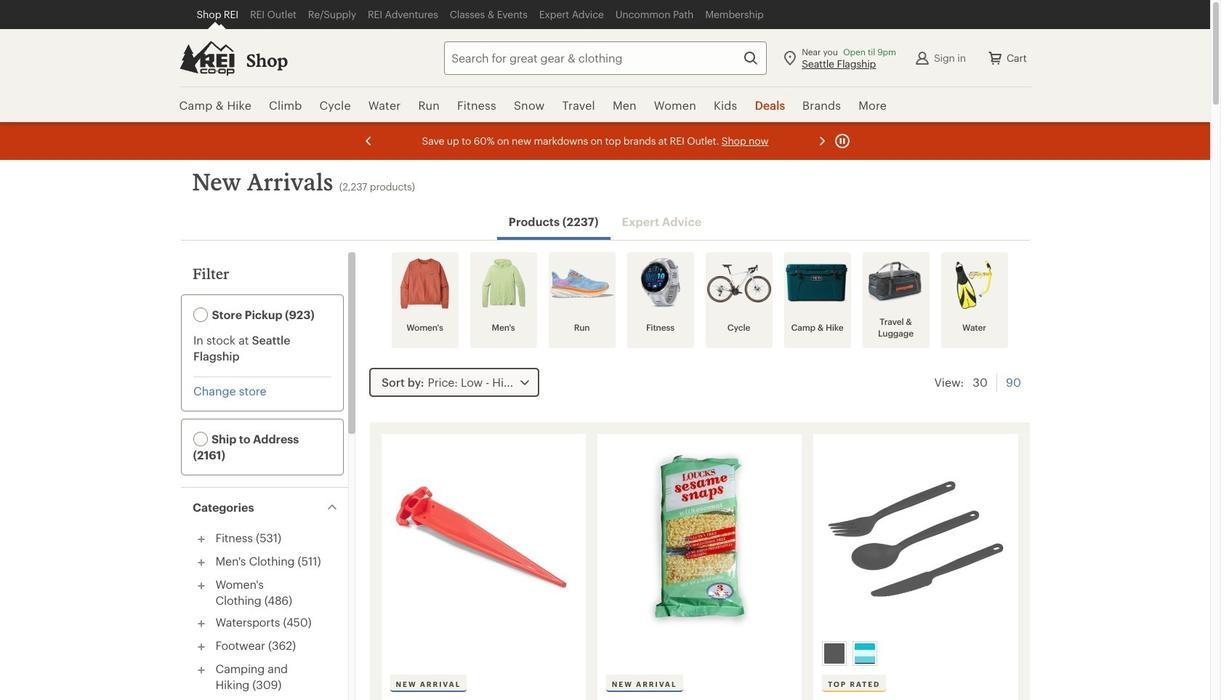 Task type: describe. For each thing, give the bounding box(es) containing it.
travel & luggage image
[[864, 258, 928, 309]]

next message image
[[813, 132, 831, 150]]

pause banner message scrolling image
[[834, 132, 851, 150]]

loucks sesame snaps with coconut - package of 3 0 image
[[606, 443, 794, 636]]

shopping cart is empty image
[[987, 49, 1004, 67]]

Search for great gear & clothing text field
[[444, 41, 767, 75]]

toggle fitness sub-items image
[[192, 531, 210, 548]]

toggle watersports sub-items image
[[192, 615, 210, 633]]

search image
[[743, 49, 760, 67]]

promotional messages marquee
[[0, 122, 1211, 160]]

fitness image
[[629, 258, 693, 309]]

toggle women%27s-clothing sub-items image
[[192, 577, 210, 595]]

run image
[[550, 258, 614, 309]]

coghlan's ground spike - 11 in. 0 image
[[390, 443, 577, 636]]

cycle image
[[707, 258, 771, 309]]



Task type: locate. For each thing, give the bounding box(es) containing it.
toggle camping-and-hiking sub-items image
[[192, 662, 210, 679]]

camp & hike image
[[786, 258, 850, 309]]

sea to summit camp cutlery 3-piece set 0 image
[[823, 443, 1010, 636]]

pacific blue image
[[855, 644, 876, 664]]

None search field
[[418, 41, 767, 75]]

toggle men%27s-clothing sub-items image
[[192, 554, 210, 572]]

women's image
[[393, 258, 457, 309]]

men's image
[[472, 258, 536, 309]]

previous message image
[[360, 132, 377, 150]]

banner
[[0, 0, 1211, 124]]

toggle footwear sub-items image
[[192, 638, 210, 656]]

rei co-op, go to rei.com home page image
[[179, 40, 235, 75]]

add filter: ship to address (2161) image
[[193, 432, 208, 447]]

None field
[[444, 41, 767, 75]]

group
[[820, 638, 1012, 669]]

charcoal grey image
[[825, 644, 845, 664]]

water image
[[943, 258, 1007, 309]]



Task type: vqa. For each thing, say whether or not it's contained in the screenshot.
Travel & Luggage image
yes



